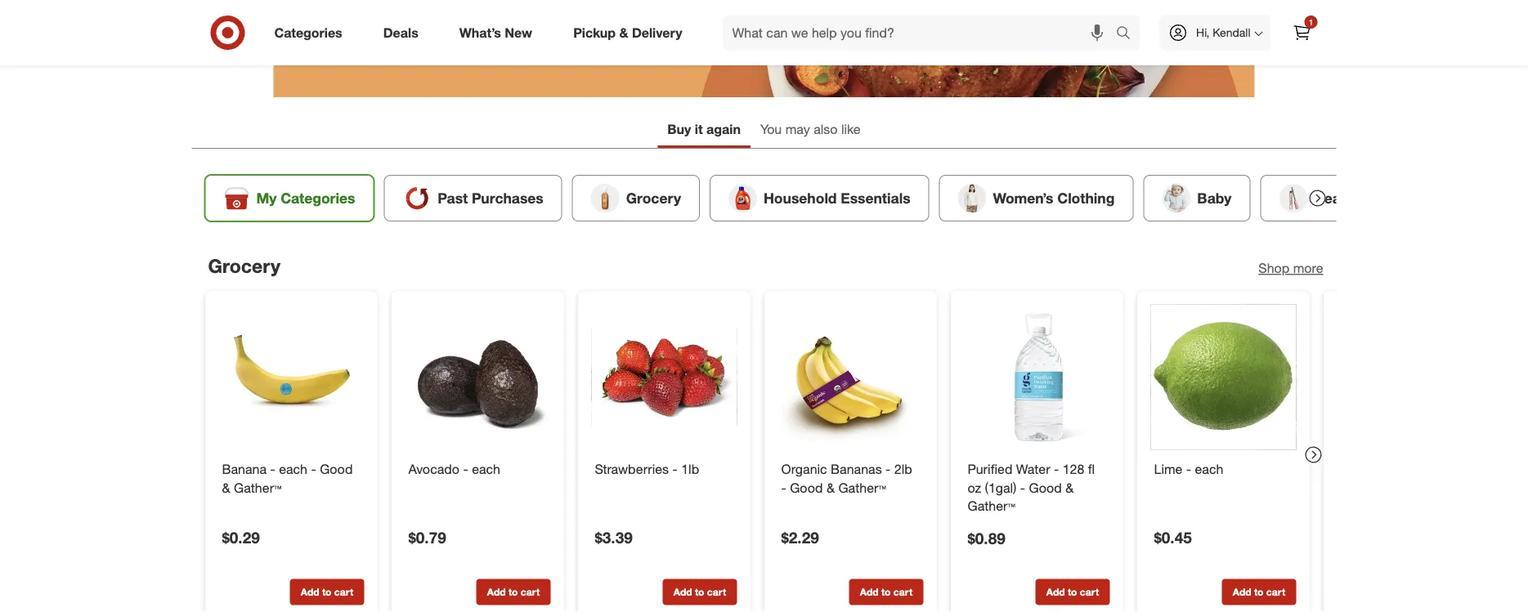 Task type: locate. For each thing, give the bounding box(es) containing it.
add to cart button
[[290, 580, 364, 606], [476, 580, 551, 606], [663, 580, 737, 606], [849, 580, 924, 606], [1036, 580, 1110, 606], [1222, 580, 1297, 606]]

kendall
[[1213, 25, 1251, 40]]

women's clothing
[[993, 189, 1115, 207]]

1 cart from the left
[[334, 586, 353, 599]]

0 horizontal spatial each
[[279, 461, 308, 477]]

1 horizontal spatial good
[[790, 480, 823, 496]]

& right pickup
[[620, 25, 629, 41]]

may
[[786, 121, 810, 137]]

organic bananas - 2lb - good & gather™ image
[[778, 305, 924, 450], [778, 305, 924, 450]]

pickup
[[573, 25, 616, 41]]

& down 128
[[1066, 480, 1074, 496]]

1
[[1309, 17, 1314, 27]]

4 to from the left
[[882, 586, 891, 599]]

avocado - each image
[[405, 305, 551, 450], [405, 305, 551, 450]]

strawberries - 1lb image
[[592, 305, 737, 450], [592, 305, 737, 450]]

buy it again link
[[658, 114, 751, 148]]

1 add from the left
[[301, 586, 319, 599]]

4 add to cart button from the left
[[849, 580, 924, 606]]

baby
[[1198, 189, 1232, 207]]

cart for $3.39
[[707, 586, 726, 599]]

4 cart from the left
[[894, 586, 913, 599]]

3 each from the left
[[1195, 461, 1224, 477]]

1 vertical spatial grocery
[[208, 254, 280, 277]]

1 horizontal spatial grocery
[[626, 189, 681, 207]]

2 each from the left
[[472, 461, 501, 477]]

banana - each - good & gather™ image
[[219, 305, 364, 450], [219, 305, 364, 450]]

6 add to cart from the left
[[1233, 586, 1286, 599]]

add to cart for $0.29
[[301, 586, 353, 599]]

more
[[1294, 260, 1324, 276]]

organic bananas - 2lb - good & gather™
[[782, 461, 913, 496]]

grocery
[[626, 189, 681, 207], [208, 254, 280, 277]]

2 add to cart button from the left
[[476, 580, 551, 606]]

6 add to cart button from the left
[[1222, 580, 1297, 606]]

add to cart button for $0.29
[[290, 580, 364, 606]]

5 add to cart button from the left
[[1036, 580, 1110, 606]]

search
[[1109, 26, 1148, 42]]

add to cart button for $0.89
[[1036, 580, 1110, 606]]

each inside "lime - each" link
[[1195, 461, 1224, 477]]

gather™ down 'banana'
[[234, 480, 282, 496]]

add to cart for $2.29
[[860, 586, 913, 599]]

& inside purified water - 128 fl oz (1gal) - good & gather™
[[1066, 480, 1074, 496]]

each right lime
[[1195, 461, 1224, 477]]

3 add to cart button from the left
[[663, 580, 737, 606]]

to for $0.45
[[1255, 586, 1264, 599]]

grocery inside button
[[626, 189, 681, 207]]

0 horizontal spatial gather™
[[234, 480, 282, 496]]

each inside 'banana - each - good & gather™'
[[279, 461, 308, 477]]

1 horizontal spatial each
[[472, 461, 501, 477]]

4 add to cart from the left
[[860, 586, 913, 599]]

lime - each
[[1154, 461, 1224, 477]]

each
[[279, 461, 308, 477], [472, 461, 501, 477], [1195, 461, 1224, 477]]

& down 'banana'
[[222, 480, 230, 496]]

&
[[620, 25, 629, 41], [222, 480, 230, 496], [827, 480, 835, 496], [1066, 480, 1074, 496]]

avocado
[[409, 461, 460, 477]]

6 to from the left
[[1255, 586, 1264, 599]]

to for $0.29
[[322, 586, 332, 599]]

good inside the organic bananas - 2lb - good & gather™
[[790, 480, 823, 496]]

1 horizontal spatial gather™
[[839, 480, 886, 496]]

2 horizontal spatial gather™
[[968, 499, 1016, 515]]

good inside purified water - 128 fl oz (1gal) - good & gather™
[[1029, 480, 1062, 496]]

2 add to cart from the left
[[487, 586, 540, 599]]

1 add to cart button from the left
[[290, 580, 364, 606]]

pickup & delivery link
[[560, 15, 703, 51]]

purified water - 128 fl oz (1gal) - good & gather™ image
[[965, 305, 1110, 450], [965, 305, 1110, 450]]

0 vertical spatial grocery
[[626, 189, 681, 207]]

what's new
[[459, 25, 533, 41]]

add for $0.79
[[487, 586, 506, 599]]

lime - each image
[[1151, 305, 1297, 450], [1151, 305, 1297, 450]]

add to cart button for $2.29
[[849, 580, 924, 606]]

3 add from the left
[[674, 586, 692, 599]]

pickup & delivery
[[573, 25, 683, 41]]

fl
[[1089, 461, 1095, 477]]

categories inside "link"
[[274, 25, 342, 41]]

0 vertical spatial categories
[[274, 25, 342, 41]]

6 add from the left
[[1233, 586, 1252, 599]]

beauty button
[[1261, 175, 1382, 222]]

each right avocado
[[472, 461, 501, 477]]

6 cart from the left
[[1267, 586, 1286, 599]]

add for $2.29
[[860, 586, 879, 599]]

again
[[707, 121, 741, 137]]

deals
[[383, 25, 419, 41]]

$3.39
[[595, 529, 633, 548]]

1 vertical spatial categories
[[281, 189, 355, 207]]

gather™
[[234, 480, 282, 496], [839, 480, 886, 496], [968, 499, 1016, 515]]

5 cart from the left
[[1080, 586, 1099, 599]]

2 cart from the left
[[521, 586, 540, 599]]

3 to from the left
[[695, 586, 705, 599]]

gather™ down (1gal)
[[968, 499, 1016, 515]]

you
[[761, 121, 782, 137]]

purified water - 128 fl oz (1gal) - good & gather™
[[968, 461, 1095, 515]]

avocado - each
[[409, 461, 501, 477]]

add to cart
[[301, 586, 353, 599], [487, 586, 540, 599], [674, 586, 726, 599], [860, 586, 913, 599], [1047, 586, 1099, 599], [1233, 586, 1286, 599]]

strawberries - 1lb
[[595, 461, 699, 477]]

clothing
[[1058, 189, 1115, 207]]

each for $0.45
[[1195, 461, 1224, 477]]

$0.79
[[409, 529, 446, 548]]

5 add to cart from the left
[[1047, 586, 1099, 599]]

0 horizontal spatial good
[[320, 461, 353, 477]]

5 to from the left
[[1068, 586, 1078, 599]]

each right 'banana'
[[279, 461, 308, 477]]

cart for $0.89
[[1080, 586, 1099, 599]]

purified water - 128 fl oz (1gal) - good & gather™ link
[[968, 460, 1107, 516]]

you may also like link
[[751, 114, 871, 148]]

grocery down buy
[[626, 189, 681, 207]]

buy
[[668, 121, 691, 137]]

good
[[320, 461, 353, 477], [790, 480, 823, 496], [1029, 480, 1062, 496]]

add
[[301, 586, 319, 599], [487, 586, 506, 599], [674, 586, 692, 599], [860, 586, 879, 599], [1047, 586, 1065, 599], [1233, 586, 1252, 599]]

it
[[695, 121, 703, 137]]

each inside avocado - each link
[[472, 461, 501, 477]]

1 to from the left
[[322, 586, 332, 599]]

to
[[322, 586, 332, 599], [509, 586, 518, 599], [695, 586, 705, 599], [882, 586, 891, 599], [1068, 586, 1078, 599], [1255, 586, 1264, 599]]

strawberries - 1lb link
[[595, 460, 734, 479]]

2 horizontal spatial each
[[1195, 461, 1224, 477]]

women's clothing button
[[939, 175, 1134, 222]]

my
[[256, 189, 277, 207]]

water
[[1017, 461, 1051, 477]]

baby button
[[1144, 175, 1251, 222]]

avocado - each link
[[409, 460, 548, 479]]

gather™ down bananas
[[839, 480, 886, 496]]

to for $3.39
[[695, 586, 705, 599]]

categories inside 'button'
[[281, 189, 355, 207]]

hi, kendall
[[1197, 25, 1251, 40]]

grocery down my at the left top of the page
[[208, 254, 280, 277]]

2 horizontal spatial good
[[1029, 480, 1062, 496]]

2 add from the left
[[487, 586, 506, 599]]

1 add to cart from the left
[[301, 586, 353, 599]]

& down bananas
[[827, 480, 835, 496]]

add for $0.45
[[1233, 586, 1252, 599]]

cart for $0.29
[[334, 586, 353, 599]]

3 add to cart from the left
[[674, 586, 726, 599]]

128
[[1063, 461, 1085, 477]]

strawberries
[[595, 461, 669, 477]]

categories
[[274, 25, 342, 41], [281, 189, 355, 207]]

shop
[[1259, 260, 1290, 276]]

cart
[[334, 586, 353, 599], [521, 586, 540, 599], [707, 586, 726, 599], [894, 586, 913, 599], [1080, 586, 1099, 599], [1267, 586, 1286, 599]]

gather™ inside purified water - 128 fl oz (1gal) - good & gather™
[[968, 499, 1016, 515]]

1 each from the left
[[279, 461, 308, 477]]

5 add from the left
[[1047, 586, 1065, 599]]

2 to from the left
[[509, 586, 518, 599]]

deals link
[[369, 15, 439, 51]]

4 add from the left
[[860, 586, 879, 599]]

purchases
[[472, 189, 544, 207]]

-
[[270, 461, 275, 477], [311, 461, 316, 477], [463, 461, 468, 477], [673, 461, 678, 477], [886, 461, 891, 477], [1054, 461, 1059, 477], [1187, 461, 1192, 477], [782, 480, 787, 496], [1021, 480, 1026, 496]]

(1gal)
[[985, 480, 1017, 496]]

3 cart from the left
[[707, 586, 726, 599]]

1 link
[[1285, 15, 1321, 51]]

1lb
[[682, 461, 699, 477]]

banana - each - good & gather™
[[222, 461, 353, 496]]

categories link
[[261, 15, 363, 51]]

shop more button
[[1259, 259, 1324, 278]]



Task type: describe. For each thing, give the bounding box(es) containing it.
gather™ inside 'banana - each - good & gather™'
[[234, 480, 282, 496]]

add for $0.89
[[1047, 586, 1065, 599]]

add to cart button for $0.45
[[1222, 580, 1297, 606]]

0 horizontal spatial grocery
[[208, 254, 280, 277]]

good inside 'banana - each - good & gather™'
[[320, 461, 353, 477]]

& inside the organic bananas - 2lb - good & gather™
[[827, 480, 835, 496]]

search button
[[1109, 15, 1148, 54]]

organic
[[782, 461, 827, 477]]

cart for $2.29
[[894, 586, 913, 599]]

organic bananas - 2lb - good & gather™ link
[[782, 460, 921, 498]]

$0.89
[[968, 529, 1006, 548]]

household essentials
[[764, 189, 911, 207]]

$0.45
[[1154, 529, 1192, 548]]

oz
[[968, 480, 982, 496]]

also
[[814, 121, 838, 137]]

hi,
[[1197, 25, 1210, 40]]

beauty
[[1315, 189, 1363, 207]]

add to cart for $3.39
[[674, 586, 726, 599]]

women's
[[993, 189, 1054, 207]]

delivery
[[632, 25, 683, 41]]

2lb
[[895, 461, 913, 477]]

add for $3.39
[[674, 586, 692, 599]]

new
[[505, 25, 533, 41]]

add to cart button for $3.39
[[663, 580, 737, 606]]

lime
[[1154, 461, 1183, 477]]

add to cart for $0.45
[[1233, 586, 1286, 599]]

& inside 'link'
[[620, 25, 629, 41]]

cart for $0.45
[[1267, 586, 1286, 599]]

household essentials button
[[710, 175, 930, 222]]

bananas
[[831, 461, 882, 477]]

past purchases button
[[384, 175, 563, 222]]

past
[[438, 189, 468, 207]]

$2.29
[[782, 529, 819, 548]]

grocery button
[[572, 175, 700, 222]]

purified
[[968, 461, 1013, 477]]

to for $0.79
[[509, 586, 518, 599]]

my categories
[[256, 189, 355, 207]]

add to cart button for $0.79
[[476, 580, 551, 606]]

each for $0.79
[[472, 461, 501, 477]]

household
[[764, 189, 837, 207]]

cart for $0.79
[[521, 586, 540, 599]]

past purchases
[[438, 189, 544, 207]]

add to cart for $0.79
[[487, 586, 540, 599]]

to for $0.89
[[1068, 586, 1078, 599]]

what's
[[459, 25, 501, 41]]

each for $0.29
[[279, 461, 308, 477]]

add to cart for $0.89
[[1047, 586, 1099, 599]]

my categories button
[[205, 175, 374, 222]]

buy it again
[[668, 121, 741, 137]]

to for $2.29
[[882, 586, 891, 599]]

you may also like
[[761, 121, 861, 137]]

banana - each - good & gather™ link
[[222, 460, 361, 498]]

& inside 'banana - each - good & gather™'
[[222, 480, 230, 496]]

What can we help you find? suggestions appear below search field
[[723, 15, 1121, 51]]

banana
[[222, 461, 267, 477]]

lime - each link
[[1154, 460, 1294, 479]]

shop more
[[1259, 260, 1324, 276]]

gather™ inside the organic bananas - 2lb - good & gather™
[[839, 480, 886, 496]]

add for $0.29
[[301, 586, 319, 599]]

$0.29
[[222, 529, 260, 548]]

essentials
[[841, 189, 911, 207]]

what's new link
[[446, 15, 553, 51]]

like
[[842, 121, 861, 137]]



Task type: vqa. For each thing, say whether or not it's contained in the screenshot.


